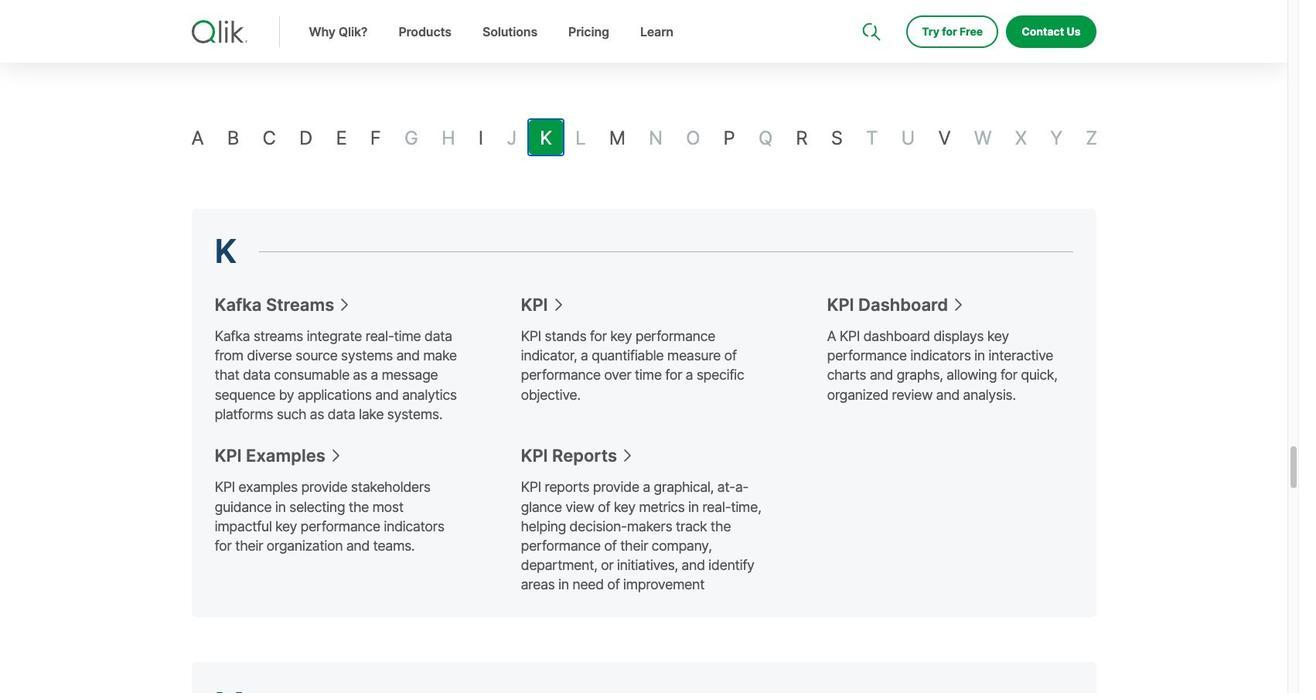 Task type: describe. For each thing, give the bounding box(es) containing it.
support image
[[864, 0, 877, 12]]

company image
[[954, 0, 967, 12]]

qlik image
[[191, 20, 247, 43]]



Task type: vqa. For each thing, say whether or not it's contained in the screenshot.
Company ICON
yes



